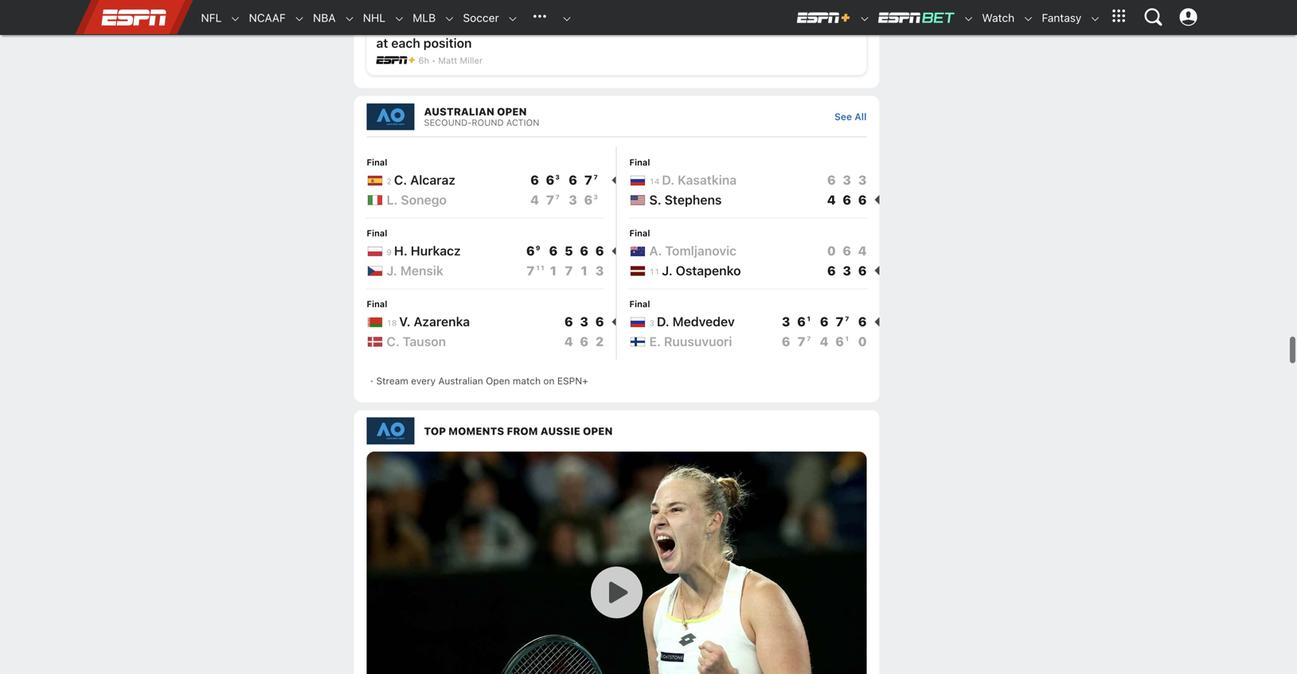 Task type: vqa. For each thing, say whether or not it's contained in the screenshot.
top
yes



Task type: describe. For each thing, give the bounding box(es) containing it.
matt
[[438, 55, 458, 66]]

ruusuvuori
[[664, 334, 732, 349]]

3 inside 3 6 3
[[594, 194, 598, 201]]

j. for j. ostapenko
[[662, 263, 673, 278]]

4 6 1
[[820, 334, 850, 349]]

3 inside 6 6 3
[[555, 174, 560, 181]]

nfl inside 44 prospects to know for the 2025 nfl draft: early top three -- and a sleeper -- at each position
[[589, 19, 612, 34]]

moments
[[449, 425, 504, 437]]

4 for 4 7 7
[[531, 192, 539, 207]]

0 horizontal spatial nfl
[[201, 11, 222, 24]]

each
[[391, 36, 420, 51]]

4 6 6
[[828, 192, 867, 207]]

1 horizontal spatial 11
[[650, 267, 660, 277]]

hurkacz
[[411, 243, 461, 259]]

d. kasatkina
[[662, 172, 737, 188]]

sleeper
[[794, 19, 839, 34]]

6 7 7 for 7
[[569, 172, 598, 188]]

final up a.
[[630, 228, 650, 239]]

v.
[[399, 314, 411, 329]]

mensik
[[401, 263, 444, 278]]

3 6 3
[[569, 192, 598, 207]]

4 for 4 6 2
[[565, 334, 573, 349]]

medvedev
[[673, 314, 735, 329]]

australian open secound-round action
[[424, 106, 540, 128]]

7 11 1 7 1 3
[[527, 263, 604, 278]]

stephens
[[665, 192, 722, 207]]

6 3 6 for j. ostapenko
[[828, 263, 867, 278]]

fantasy
[[1042, 11, 1082, 24]]

1 for 7
[[549, 263, 558, 278]]

to
[[460, 19, 472, 34]]

nhl
[[363, 11, 386, 24]]

3 - from the left
[[842, 19, 848, 34]]

j. for j. mensik
[[387, 263, 397, 278]]

see all
[[835, 111, 867, 122]]

final for d. medvedev
[[630, 299, 650, 310]]

final for d. kasatkina
[[630, 157, 650, 168]]

e. ruusuvuori
[[650, 334, 732, 349]]

6 5 6 6
[[549, 243, 604, 259]]

top
[[685, 19, 705, 34]]

final for c. alcaraz
[[367, 157, 387, 168]]

0 horizontal spatial 9
[[387, 248, 392, 257]]

1 - from the left
[[744, 19, 749, 34]]

early
[[652, 19, 682, 34]]

0 horizontal spatial 2
[[387, 177, 392, 186]]

match
[[513, 376, 541, 387]]

tauson
[[403, 334, 446, 349]]

44 prospects to know for the 2025 nfl draft: early top three -- and a sleeper -- at each position
[[376, 19, 854, 51]]

0 6 4
[[828, 243, 867, 259]]

d. for d. kasatkina
[[662, 172, 675, 188]]

the
[[531, 19, 551, 34]]

soccer
[[463, 11, 499, 24]]

6 3 3
[[828, 172, 867, 188]]

draft:
[[616, 19, 649, 34]]

every
[[411, 376, 436, 387]]

azarenka
[[414, 314, 470, 329]]

e.
[[650, 334, 661, 349]]

prospects
[[396, 19, 457, 34]]

4 - from the left
[[848, 19, 854, 34]]

j. ostapenko
[[662, 263, 741, 278]]

soccer link
[[455, 1, 499, 35]]

stream every australian open match on espn+
[[376, 376, 589, 387]]

on
[[544, 376, 555, 387]]

h. hurkacz
[[394, 243, 461, 259]]

0 for 0 6 4
[[828, 243, 836, 259]]

6 6 3
[[531, 172, 560, 188]]

18
[[387, 319, 397, 328]]

2 - from the left
[[749, 19, 755, 34]]

ncaaf link
[[241, 1, 286, 35]]

v. azarenka
[[399, 314, 470, 329]]

action
[[506, 118, 540, 128]]

kasatkina
[[678, 172, 737, 188]]

watch link
[[975, 1, 1015, 35]]

6 7 7 for 6
[[782, 334, 811, 349]]

j. mensik
[[387, 263, 444, 278]]

d. medvedev
[[657, 314, 735, 329]]

stream every australian open match on espn+ link
[[376, 369, 864, 393]]

and
[[758, 19, 781, 34]]

open inside australian open secound-round action
[[497, 106, 527, 118]]

matt miller
[[438, 55, 483, 66]]

tomljanovic
[[666, 243, 737, 259]]



Task type: locate. For each thing, give the bounding box(es) containing it.
1
[[549, 263, 558, 278], [580, 263, 589, 278], [807, 316, 811, 323], [845, 335, 850, 342]]

l. sonego
[[387, 192, 447, 207]]

position
[[424, 36, 472, 51]]

all
[[855, 111, 867, 122]]

6 7 7 up the 4 6 1
[[820, 314, 850, 329]]

2 vertical spatial 6 7 7
[[782, 334, 811, 349]]

australian
[[424, 106, 495, 118]]

6 3 6 for v. azarenka
[[565, 314, 604, 329]]

nba link
[[305, 1, 336, 35]]

c. for c. tauson
[[387, 334, 400, 349]]

9
[[536, 245, 540, 252], [387, 248, 392, 257]]

h.
[[394, 243, 408, 259]]

6
[[531, 172, 539, 188], [546, 172, 555, 188], [569, 172, 577, 188], [828, 172, 836, 188], [584, 192, 593, 207], [843, 192, 852, 207], [859, 192, 867, 207], [527, 243, 535, 259], [549, 243, 558, 259], [580, 243, 589, 259], [596, 243, 604, 259], [843, 243, 852, 259], [828, 263, 836, 278], [859, 263, 867, 278], [565, 314, 573, 329], [596, 314, 604, 329], [798, 314, 806, 329], [820, 314, 829, 329], [859, 314, 867, 329], [580, 334, 589, 349], [782, 334, 791, 349], [836, 334, 844, 349]]

nfl link
[[193, 1, 222, 35]]

1 horizontal spatial 6 3 6
[[828, 263, 867, 278]]

4 7 7
[[531, 192, 560, 207]]

2 up the "l."
[[387, 177, 392, 186]]

miller
[[460, 55, 483, 66]]

1 vertical spatial 0
[[859, 334, 867, 349]]

0 vertical spatial c.
[[394, 172, 407, 188]]

c. tauson
[[387, 334, 446, 349]]

d.
[[662, 172, 675, 188], [657, 314, 670, 329]]

final up "14"
[[630, 157, 650, 168]]

australian
[[439, 376, 483, 387]]

1 for 3
[[807, 316, 811, 323]]

1 horizontal spatial nfl
[[589, 19, 612, 34]]

at
[[376, 36, 388, 51]]

mlb
[[413, 11, 436, 24]]

secound-
[[424, 118, 472, 128]]

aussie
[[541, 425, 581, 437]]

6 3 6 up the 4 6 2
[[565, 314, 604, 329]]

9 left 'h.'
[[387, 248, 392, 257]]

3 6 1
[[782, 314, 811, 329]]

s.
[[650, 192, 662, 207]]

final up 18
[[367, 299, 387, 310]]

j.
[[387, 263, 397, 278], [662, 263, 673, 278]]

4 6 2
[[565, 334, 604, 349]]

1 vertical spatial 6 3 6
[[565, 314, 604, 329]]

1 j. from the left
[[387, 263, 397, 278]]

final up the "l."
[[367, 157, 387, 168]]

0 down 4 6 6
[[828, 243, 836, 259]]

9 left '5'
[[536, 245, 540, 252]]

sonego
[[401, 192, 447, 207]]

top moments from aussie open
[[424, 425, 613, 437]]

1 horizontal spatial 9
[[536, 245, 540, 252]]

c.
[[394, 172, 407, 188], [387, 334, 400, 349]]

final for v. azarenka
[[367, 299, 387, 310]]

alcaraz
[[410, 172, 456, 188]]

from
[[507, 425, 538, 437]]

4 for 4 6 6
[[828, 192, 836, 207]]

0 vertical spatial d.
[[662, 172, 675, 188]]

3
[[843, 172, 852, 188], [859, 172, 867, 188], [555, 174, 560, 181], [569, 192, 577, 207], [594, 194, 598, 201], [596, 263, 604, 278], [843, 263, 852, 278], [580, 314, 589, 329], [782, 314, 791, 329], [650, 319, 655, 328]]

6 7 7 down 3 6 1
[[782, 334, 811, 349]]

4 for 4 6 1
[[820, 334, 829, 349]]

s. stephens
[[650, 192, 722, 207]]

1 horizontal spatial 0
[[859, 334, 867, 349]]

11 inside 7 11 1 7 1 3
[[536, 264, 545, 272]]

0 vertical spatial 0
[[828, 243, 836, 259]]

6 7 7 up 3 6 3
[[569, 172, 598, 188]]

0 horizontal spatial 6 3 6
[[565, 314, 604, 329]]

6 3 6
[[828, 263, 867, 278], [565, 314, 604, 329]]

14
[[650, 177, 660, 186]]

6h
[[419, 55, 429, 66]]

1 vertical spatial 6 7 7
[[820, 314, 850, 329]]

0 vertical spatial open
[[497, 106, 527, 118]]

l.
[[387, 192, 398, 207]]

nfl
[[201, 11, 222, 24], [589, 19, 612, 34]]

top
[[424, 425, 446, 437]]

round
[[472, 118, 504, 128]]

nfl left ncaaf "link"
[[201, 11, 222, 24]]

c. up the "l."
[[394, 172, 407, 188]]

1 horizontal spatial j.
[[662, 263, 673, 278]]

ncaaf
[[249, 11, 286, 24]]

final up e.
[[630, 299, 650, 310]]

see
[[835, 111, 852, 122]]

0 horizontal spatial open
[[497, 106, 527, 118]]

1 horizontal spatial open
[[583, 425, 613, 437]]

d. right "14"
[[662, 172, 675, 188]]

0 vertical spatial 2
[[387, 177, 392, 186]]

1 vertical spatial open
[[583, 425, 613, 437]]

three
[[709, 19, 740, 34]]

a.
[[650, 243, 662, 259]]

6 7 7
[[569, 172, 598, 188], [820, 314, 850, 329], [782, 334, 811, 349]]

7
[[584, 172, 593, 188], [594, 174, 598, 181], [546, 192, 555, 207], [555, 194, 560, 201], [527, 263, 535, 278], [565, 263, 573, 278], [836, 314, 844, 329], [845, 316, 850, 323], [798, 334, 806, 349], [807, 335, 811, 342]]

fantasy link
[[1034, 1, 1082, 35]]

0 horizontal spatial 11
[[536, 264, 545, 272]]

1 vertical spatial d.
[[657, 314, 670, 329]]

know
[[475, 19, 508, 34]]

nba
[[313, 11, 336, 24]]

0 horizontal spatial j.
[[387, 263, 397, 278]]

11 down a.
[[650, 267, 660, 277]]

watch
[[982, 11, 1015, 24]]

c. alcaraz
[[394, 172, 456, 188]]

mlb link
[[405, 1, 436, 35]]

0 for 0
[[859, 334, 867, 349]]

0 horizontal spatial 6 7 7
[[569, 172, 598, 188]]

4
[[531, 192, 539, 207], [828, 192, 836, 207], [859, 243, 867, 259], [565, 334, 573, 349], [820, 334, 829, 349]]

final down the "l."
[[367, 228, 387, 239]]

0 right the 4 6 1
[[859, 334, 867, 349]]

1 horizontal spatial 2
[[596, 334, 604, 349]]

5
[[565, 243, 573, 259]]

j. down a.
[[662, 263, 673, 278]]

for
[[511, 19, 528, 34]]

d. up e.
[[657, 314, 670, 329]]

0 horizontal spatial 0
[[828, 243, 836, 259]]

0
[[828, 243, 836, 259], [859, 334, 867, 349]]

d. for d. medvedev
[[657, 314, 670, 329]]

final for h. hurkacz
[[367, 228, 387, 239]]

c. for c. alcaraz
[[394, 172, 407, 188]]

44
[[376, 19, 393, 34]]

nhl link
[[355, 1, 386, 35]]

nfl right 2025
[[589, 19, 612, 34]]

6 3 6 down 0 6 4
[[828, 263, 867, 278]]

0 vertical spatial 6 3 6
[[828, 263, 867, 278]]

ostapenko
[[676, 263, 741, 278]]

final
[[367, 157, 387, 168], [630, 157, 650, 168], [367, 228, 387, 239], [630, 228, 650, 239], [367, 299, 387, 310], [630, 299, 650, 310]]

espn+
[[558, 376, 589, 387]]

2025
[[554, 19, 585, 34]]

c. down 18
[[387, 334, 400, 349]]

11 down 6 9
[[536, 264, 545, 272]]

2 horizontal spatial 6 7 7
[[820, 314, 850, 329]]

0 vertical spatial 6 7 7
[[569, 172, 598, 188]]

1 inside the 4 6 1
[[845, 335, 850, 342]]

2 j. from the left
[[662, 263, 673, 278]]

7 inside 4 7 7
[[555, 194, 560, 201]]

open
[[486, 376, 510, 387]]

open right aussie
[[583, 425, 613, 437]]

see all link
[[835, 111, 867, 122]]

j. down 'h.'
[[387, 263, 397, 278]]

1 vertical spatial 2
[[596, 334, 604, 349]]

-
[[744, 19, 749, 34], [749, 19, 755, 34], [842, 19, 848, 34], [848, 19, 854, 34]]

9 inside 6 9
[[536, 245, 540, 252]]

2
[[387, 177, 392, 186], [596, 334, 604, 349]]

2 up stream every australian open match on espn+ link
[[596, 334, 604, 349]]

1 inside 3 6 1
[[807, 316, 811, 323]]

stream
[[376, 376, 408, 387]]

1 horizontal spatial 6 7 7
[[782, 334, 811, 349]]

a
[[784, 19, 791, 34]]

1 for 4
[[845, 335, 850, 342]]

open right australian
[[497, 106, 527, 118]]

1 vertical spatial c.
[[387, 334, 400, 349]]



